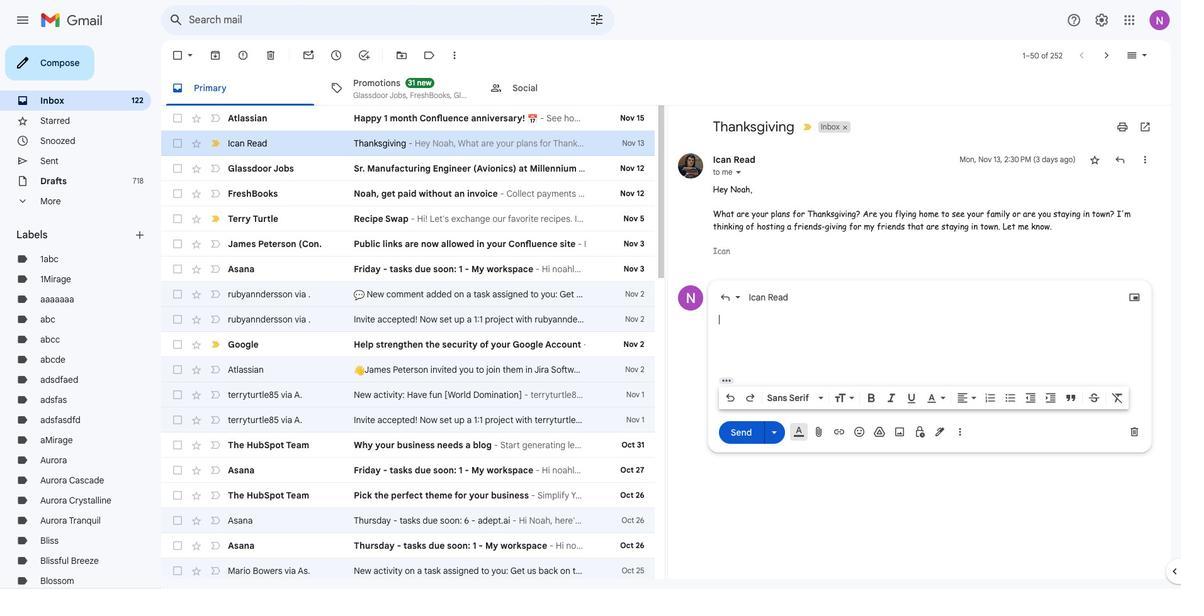 Task type: locate. For each thing, give the bounding box(es) containing it.
up for rubyanndersson
[[454, 314, 465, 326]]

now up 'why your business needs a blog -'
[[420, 415, 437, 426]]

nov 2 for james peterson invited you to join them in jira software link
[[625, 365, 644, 375]]

nov 1
[[626, 390, 644, 400], [626, 416, 644, 425]]

inbox inside labels navigation
[[40, 95, 64, 106]]

jobs
[[273, 163, 294, 174]]

terryturtle85 via a. for 8th row from the bottom of the "thanksgiving" 'main content'
[[228, 390, 302, 401]]

26 for workspace
[[636, 541, 644, 551]]

business up adept.ai
[[491, 490, 529, 502]]

1 horizontal spatial peterson
[[393, 365, 428, 376]]

confluence left site
[[508, 239, 558, 250]]

more
[[40, 196, 61, 207]]

for left my
[[849, 221, 862, 232]]

bulleted list ‪(⌘⇧8)‬ image
[[1004, 392, 1017, 405]]

invite up why
[[354, 415, 375, 426]]

with for rubyanndersson
[[516, 314, 532, 326]]

thanksgiving down happy
[[354, 138, 406, 149]]

1 vertical spatial you
[[459, 365, 474, 376]]

2 the from the top
[[228, 490, 244, 502]]

due down theme
[[423, 516, 438, 527]]

0 horizontal spatial you:
[[492, 566, 508, 577]]

set down added
[[440, 314, 452, 326]]

me left the show details icon
[[722, 167, 733, 177]]

2 vertical spatial workspace
[[501, 541, 547, 552]]

31
[[408, 78, 415, 87], [637, 441, 644, 450]]

1 horizontal spatial thanksgiving
[[713, 118, 794, 135]]

a down plans on the right top of the page
[[787, 221, 791, 232]]

2 vertical spatial my
[[485, 541, 498, 552]]

1 horizontal spatial track
[[622, 289, 642, 300]]

hubspot for why your business needs a blog
[[247, 440, 284, 451]]

0 vertical spatial accepted!
[[377, 314, 417, 326]]

1 vertical spatial us
[[527, 566, 536, 577]]

terryturtle85
[[228, 390, 279, 401], [228, 415, 279, 426], [535, 415, 586, 426]]

2 vertical spatial oct 26
[[620, 541, 644, 551]]

new right '💬' image
[[367, 289, 384, 300]]

read inside row
[[247, 138, 267, 149]]

friday down why
[[354, 465, 381, 477]]

12
[[637, 164, 644, 173], [637, 189, 644, 198]]

0 vertical spatial the
[[228, 440, 244, 451]]

1 team from the top
[[286, 440, 309, 451]]

oct for why your business needs a blog -
[[622, 441, 635, 450]]

me inside what are your plans for thanksgiving? are you flying home to see your family or are you staying in town? i'm thinking of hosting a friends-giving for my friends that are staying in town. let me know.
[[1018, 221, 1029, 232]]

1 vertical spatial ican read
[[713, 154, 755, 166]]

more options image
[[956, 426, 964, 439]]

0 horizontal spatial you
[[459, 365, 474, 376]]

with for terryturtle85
[[516, 415, 532, 426]]

1 horizontal spatial you:
[[541, 289, 558, 300]]

you up "know."
[[1038, 208, 1051, 220]]

1 up from the top
[[454, 314, 465, 326]]

now
[[421, 239, 439, 250]]

12 left a
[[637, 164, 644, 173]]

thanksgiving?
[[807, 208, 860, 220]]

1:1 up help strengthen the security of your google account -
[[474, 314, 483, 326]]

soon: for seventh row from the top of the "thanksgiving" 'main content'
[[433, 264, 457, 275]]

james
[[228, 239, 256, 250], [364, 365, 391, 376]]

james up activity:
[[364, 365, 391, 376]]

set down new activity: have fun [world domination] -
[[440, 415, 452, 426]]

2 invite from the top
[[354, 415, 375, 426]]

1 vertical spatial rubyanndersson via .
[[228, 314, 311, 326]]

hey
[[713, 184, 728, 195]]

the right pick at the left bottom of the page
[[374, 490, 389, 502]]

rubyanndersson for invite accepted! now set up a 1:1 project with rubyanndersson link
[[228, 314, 293, 326]]

hubspot for pick the perfect theme for your business
[[247, 490, 284, 502]]

252
[[1050, 51, 1063, 60]]

1 1:1 from the top
[[474, 314, 483, 326]]

1 vertical spatial terryturtle85 via a.
[[228, 415, 302, 426]]

12 for freshbooks
[[637, 189, 644, 198]]

with
[[516, 314, 532, 326], [516, 415, 532, 426]]

staying
[[1053, 208, 1081, 220], [942, 221, 969, 232]]

aurora for aurora crystalline
[[40, 496, 67, 507]]

amirage link
[[40, 435, 73, 446]]

domination]
[[473, 390, 522, 401]]

toggle split pane mode image
[[1126, 49, 1138, 62]]

sent link
[[40, 156, 58, 167]]

2 12 from the top
[[637, 189, 644, 198]]

the for why your business needs a blog
[[228, 440, 244, 451]]

activity
[[374, 566, 403, 577]]

3 for friday - tasks due soon: 1 - my workspace -
[[640, 264, 644, 274]]

invite down '💬' image
[[354, 314, 375, 326]]

0 vertical spatial assigned
[[492, 289, 528, 300]]

1 vertical spatial assigned
[[443, 566, 479, 577]]

new left activity
[[354, 566, 371, 577]]

1 thursday from the top
[[354, 516, 391, 527]]

strengthen
[[376, 339, 423, 351]]

i'm
[[1117, 208, 1131, 220]]

aurora for aurora tranquil
[[40, 516, 67, 527]]

7 row from the top
[[161, 257, 654, 282]]

redo ‪(⌘y)‬ image
[[744, 392, 756, 405]]

2 team from the top
[[286, 490, 309, 502]]

2 terryturtle85 via a. from the top
[[228, 415, 302, 426]]

0 vertical spatial invite
[[354, 314, 375, 326]]

accepted! up the strengthen
[[377, 314, 417, 326]]

staying left town?
[[1053, 208, 1081, 220]]

invite for invite accepted! now set up a 1:1 project with rubyanndersson
[[354, 314, 375, 326]]

aurora up aurora tranquil
[[40, 496, 67, 507]]

1 vertical spatial project
[[485, 415, 513, 426]]

rubyanndersson via .
[[228, 289, 311, 300], [228, 314, 311, 326]]

new activity on a task assigned to you: get us back on track link
[[354, 565, 593, 578]]

0 horizontal spatial staying
[[942, 221, 969, 232]]

1 invite from the top
[[354, 314, 375, 326]]

of right the 50 at the top right of page
[[1041, 51, 1049, 60]]

project inside invite accepted! now set up a 1:1 project with terryturtle85 link
[[485, 415, 513, 426]]

0 vertical spatial friday - tasks due soon: 1 - my workspace -
[[354, 264, 542, 275]]

2 accepted! from the top
[[377, 415, 417, 426]]

terryturtle85 for 8th row from the bottom of the "thanksgiving" 'main content'
[[228, 390, 279, 401]]

oct for thursday - tasks due soon: 1 - my workspace -
[[620, 541, 634, 551]]

4 aurora from the top
[[40, 516, 67, 527]]

james down terry
[[228, 239, 256, 250]]

hubspot
[[247, 440, 284, 451], [247, 490, 284, 502]]

social tab
[[480, 71, 638, 106]]

0 vertical spatial nov 3
[[624, 239, 644, 249]]

nov 1 for 8th row from the bottom of the "thanksgiving" 'main content'
[[626, 390, 644, 400]]

now for invite accepted! now set up a 1:1 project with terryturtle85
[[420, 415, 437, 426]]

1 vertical spatial up
[[454, 415, 465, 426]]

1:1 up blog
[[474, 415, 483, 426]]

12 for glassdoor jobs
[[637, 164, 644, 173]]

up for terryturtle85
[[454, 415, 465, 426]]

26 for -
[[636, 516, 644, 526]]

type of response image
[[719, 292, 731, 304]]

staying down see at the right top
[[942, 221, 969, 232]]

0 vertical spatial .
[[308, 289, 311, 300]]

1 horizontal spatial google
[[513, 339, 543, 351]]

1 friday - tasks due soon: 1 - my workspace - from the top
[[354, 264, 542, 275]]

2 row from the top
[[161, 131, 654, 156]]

nov 3 for public links are now allowed in your confluence site -
[[624, 239, 644, 249]]

Message Body text field
[[719, 314, 1141, 368]]

8
[[750, 163, 755, 174]]

italic ‪(⌘i)‬ image
[[885, 392, 898, 405]]

rubyanndersson inside invite accepted! now set up a 1:1 project with rubyanndersson link
[[535, 314, 599, 326]]

None checkbox
[[171, 49, 184, 62], [171, 137, 184, 150], [171, 188, 184, 200], [171, 238, 184, 251], [171, 364, 184, 377], [171, 389, 184, 402], [171, 439, 184, 452], [171, 490, 184, 502], [171, 515, 184, 528], [171, 540, 184, 553], [171, 565, 184, 578], [171, 49, 184, 62], [171, 137, 184, 150], [171, 188, 184, 200], [171, 238, 184, 251], [171, 364, 184, 377], [171, 389, 184, 402], [171, 439, 184, 452], [171, 490, 184, 502], [171, 515, 184, 528], [171, 540, 184, 553], [171, 565, 184, 578]]

workspace down adept.ai
[[501, 541, 547, 552]]

None checkbox
[[171, 112, 184, 125], [171, 162, 184, 175], [171, 213, 184, 225], [171, 263, 184, 276], [171, 288, 184, 301], [171, 314, 184, 326], [171, 339, 184, 351], [171, 414, 184, 427], [171, 465, 184, 477], [171, 112, 184, 125], [171, 162, 184, 175], [171, 213, 184, 225], [171, 263, 184, 276], [171, 288, 184, 301], [171, 314, 184, 326], [171, 339, 184, 351], [171, 414, 184, 427], [171, 465, 184, 477]]

0 vertical spatial thanksgiving
[[713, 118, 794, 135]]

friday - tasks due soon: 1 - my workspace - down needs
[[354, 465, 542, 477]]

1 hubspot from the top
[[247, 440, 284, 451]]

with down new comment added on a task assigned to you: get us back on track
[[516, 314, 532, 326]]

1 the hubspot team from the top
[[228, 440, 309, 451]]

oct for thursday - tasks due soon: 6 - adept.ai -
[[622, 516, 634, 526]]

project inside invite accepted! now set up a 1:1 project with rubyanndersson link
[[485, 314, 513, 326]]

rubyanndersson via . for invite accepted! now set up a 1:1 project with rubyanndersson link
[[228, 314, 311, 326]]

labels navigation
[[0, 40, 161, 590]]

accepted!
[[377, 314, 417, 326], [377, 415, 417, 426]]

ican up to me
[[713, 154, 731, 166]]

new for new activity: have fun [world domination] -
[[354, 390, 371, 401]]

inbox for inbox link
[[40, 95, 64, 106]]

thanksgiving inside row
[[354, 138, 406, 149]]

james peterson (con.
[[228, 239, 322, 250]]

1 now from the top
[[420, 314, 437, 326]]

workspace for oct 26
[[501, 541, 547, 552]]

show details image
[[735, 169, 743, 176]]

friday - tasks due soon: 1 - my workspace - up added
[[354, 264, 542, 275]]

0 vertical spatial 31
[[408, 78, 415, 87]]

1 vertical spatial james
[[364, 365, 391, 376]]

thursday up activity
[[354, 541, 395, 552]]

terryturtle85 via a.
[[228, 390, 302, 401], [228, 415, 302, 426]]

my for oct 27
[[471, 465, 484, 477]]

aurora up bliss 'link'
[[40, 516, 67, 527]]

with down domination]
[[516, 415, 532, 426]]

-
[[538, 113, 547, 124], [408, 138, 413, 149], [500, 188, 504, 200], [411, 213, 415, 225], [578, 239, 582, 250], [383, 264, 387, 275], [465, 264, 469, 275], [536, 264, 540, 275], [583, 339, 587, 351], [524, 390, 528, 401], [494, 440, 498, 451], [383, 465, 387, 477], [465, 465, 469, 477], [536, 465, 540, 477], [531, 490, 535, 502], [393, 516, 397, 527], [471, 516, 476, 527], [513, 516, 517, 527], [397, 541, 401, 552], [479, 541, 483, 552], [550, 541, 554, 552]]

.
[[308, 289, 311, 300], [308, 314, 311, 326]]

0 vertical spatial with
[[516, 314, 532, 326]]

5 row from the top
[[161, 207, 654, 232]]

1 atlassian from the top
[[228, 113, 267, 124]]

2 for invite accepted! now set up a 1:1 project with rubyanndersson link
[[640, 315, 644, 324]]

in left town?
[[1083, 208, 1090, 220]]

peterson for (con.
[[258, 239, 296, 250]]

3 row from the top
[[161, 156, 966, 181]]

aurora cascade link
[[40, 475, 104, 487]]

14 row from the top
[[161, 433, 654, 458]]

1 vertical spatial confluence
[[508, 239, 558, 250]]

1 project from the top
[[485, 314, 513, 326]]

0 vertical spatial the
[[425, 339, 440, 351]]

my for nov 3
[[471, 264, 484, 275]]

thanksgiving
[[713, 118, 794, 135], [354, 138, 406, 149]]

2 horizontal spatial read
[[768, 292, 788, 303]]

2 friday - tasks due soon: 1 - my workspace - from the top
[[354, 465, 542, 477]]

new inside new activity on a task assigned to you: get us back on track link
[[354, 566, 371, 577]]

1 vertical spatial a.
[[294, 415, 302, 426]]

0 horizontal spatial back
[[539, 566, 558, 577]]

theme
[[425, 490, 453, 502]]

you: down adept.ai
[[492, 566, 508, 577]]

nov 12 up nov 5
[[620, 189, 644, 198]]

0 vertical spatial track
[[622, 289, 642, 300]]

undo ‪(⌘z)‬ image
[[724, 392, 736, 405]]

new inside new comment added on a task assigned to you: get us back on track link
[[367, 289, 384, 300]]

19 row from the top
[[161, 559, 654, 584]]

you right invited
[[459, 365, 474, 376]]

0 vertical spatial atlassian
[[228, 113, 267, 124]]

0 vertical spatial thursday
[[354, 516, 391, 527]]

0 vertical spatial now
[[420, 314, 437, 326]]

ago)
[[1060, 155, 1076, 164]]

. for invite accepted! now set up a 1:1 project with rubyanndersson link
[[308, 314, 311, 326]]

you:
[[541, 289, 558, 300], [492, 566, 508, 577]]

12 up 5
[[637, 189, 644, 198]]

1 vertical spatial read
[[734, 154, 755, 166]]

nov 2 for new comment added on a task assigned to you: get us back on track link
[[625, 290, 644, 299]]

soon: up added
[[433, 264, 457, 275]]

0 vertical spatial terryturtle85 via a.
[[228, 390, 302, 401]]

Not starred checkbox
[[1088, 154, 1101, 166]]

2 up from the top
[[454, 415, 465, 426]]

0 vertical spatial read
[[247, 138, 267, 149]]

of left hosting
[[746, 221, 754, 232]]

workspace down blog
[[487, 465, 533, 477]]

breeze
[[71, 556, 99, 567]]

apply
[[918, 163, 943, 174]]

1 vertical spatial track
[[573, 566, 593, 577]]

1 vertical spatial workspace
[[487, 465, 533, 477]]

tasks up comment
[[390, 264, 413, 275]]

row
[[161, 106, 654, 131], [161, 131, 654, 156], [161, 156, 966, 181], [161, 181, 654, 207], [161, 207, 654, 232], [161, 232, 654, 257], [161, 257, 654, 282], [161, 282, 654, 307], [161, 307, 654, 332], [161, 332, 654, 358], [161, 358, 654, 383], [161, 383, 654, 408], [161, 408, 654, 433], [161, 433, 654, 458], [161, 458, 654, 484], [161, 484, 654, 509], [161, 509, 654, 534], [161, 534, 654, 559], [161, 559, 654, 584]]

ican read right type of response image
[[749, 292, 788, 303]]

1 vertical spatial the hubspot team
[[228, 490, 309, 502]]

0 horizontal spatial 31
[[408, 78, 415, 87]]

via for new comment added on a task assigned to you: get us back on track link
[[295, 289, 306, 300]]

1 friday from the top
[[354, 264, 381, 275]]

inbox up los on the top of the page
[[821, 122, 840, 132]]

ican read up the show details icon
[[713, 154, 755, 166]]

up down the [world
[[454, 415, 465, 426]]

amirage
[[40, 435, 73, 446]]

tranquil
[[69, 516, 101, 527]]

friday for nov
[[354, 264, 381, 275]]

read right type of response image
[[768, 292, 788, 303]]

as.
[[298, 566, 310, 577]]

business left needs
[[397, 440, 435, 451]]

2 hubspot from the top
[[247, 490, 284, 502]]

new for new comment added on a task assigned to you: get us back on track
[[367, 289, 384, 300]]

promotions
[[353, 77, 400, 88]]

turtle
[[253, 213, 278, 225]]

remove formatting ‪(⌘\)‬ image
[[1111, 392, 1124, 405]]

1 horizontal spatial me
[[1018, 221, 1029, 232]]

0 vertical spatial inbox
[[40, 95, 64, 106]]

0 vertical spatial nov 12
[[620, 164, 644, 173]]

glassdoor
[[228, 163, 272, 174]]

my down adept.ai
[[485, 541, 498, 552]]

the left the security
[[425, 339, 440, 351]]

oct 26 for workspace
[[620, 541, 644, 551]]

1 nov 3 from the top
[[624, 239, 644, 249]]

oct 26 for -
[[622, 516, 644, 526]]

1 with from the top
[[516, 314, 532, 326]]

adept.ai
[[478, 516, 510, 527]]

sans serif option
[[765, 392, 816, 405]]

of inside what are your plans for thanksgiving? are you flying home to see your family or are you staying in town? i'm thinking of hosting a friends-giving for my friends that are staying in town. let me know.
[[746, 221, 754, 232]]

task down thursday - tasks due soon: 1 - my workspace -
[[424, 566, 441, 577]]

1 vertical spatial accepted!
[[377, 415, 417, 426]]

2 thursday from the top
[[354, 541, 395, 552]]

tab list
[[161, 71, 1171, 106]]

13,
[[994, 155, 1002, 164]]

0 vertical spatial 3
[[640, 239, 644, 249]]

soon: up pick the perfect theme for your business -
[[433, 465, 457, 477]]

quote ‪(⌘⇧9)‬ image
[[1064, 392, 1077, 405]]

1
[[1023, 51, 1025, 60], [384, 113, 388, 124], [459, 264, 463, 275], [642, 390, 644, 400], [642, 416, 644, 425], [459, 465, 463, 477], [473, 541, 476, 552]]

1 horizontal spatial you
[[1038, 208, 1051, 220]]

project down domination]
[[485, 415, 513, 426]]

718
[[133, 176, 144, 186]]

0 horizontal spatial inbox
[[40, 95, 64, 106]]

you: up account
[[541, 289, 558, 300]]

2 with from the top
[[516, 415, 532, 426]]

happy 1 month confluence anniversary!
[[354, 113, 527, 124]]

2:30 pm
[[1004, 155, 1031, 164]]

why your business needs a blog -
[[354, 440, 500, 451]]

us
[[576, 289, 586, 300], [527, 566, 536, 577]]

aurora link
[[40, 455, 67, 467]]

task up invite accepted! now set up a 1:1 project with rubyanndersson link
[[474, 289, 490, 300]]

underline ‪(⌘u)‬ image
[[905, 393, 918, 405]]

1 horizontal spatial task
[[474, 289, 490, 300]]

1 horizontal spatial the
[[425, 339, 440, 351]]

2
[[640, 290, 644, 299], [640, 315, 644, 324], [640, 340, 644, 349], [640, 365, 644, 375]]

noah, left get
[[354, 188, 379, 200]]

2 atlassian from the top
[[228, 365, 264, 376]]

mario
[[228, 566, 251, 577]]

0 vertical spatial nov 1
[[626, 390, 644, 400]]

2 nov 12 from the top
[[620, 189, 644, 198]]

workspace up new comment added on a task assigned to you: get us back on track
[[487, 264, 533, 275]]

2 3 from the top
[[640, 264, 644, 274]]

fun
[[429, 390, 442, 401]]

0 vertical spatial workspace
[[487, 264, 533, 275]]

2 nov 1 from the top
[[626, 416, 644, 425]]

team
[[286, 440, 309, 451], [286, 490, 309, 502]]

ican read inside row
[[228, 138, 267, 149]]

a
[[648, 163, 654, 174]]

thursday for thursday - tasks due soon: 1 - my workspace -
[[354, 541, 395, 552]]

1 vertical spatial with
[[516, 415, 532, 426]]

my down blog
[[471, 465, 484, 477]]

recipe swap -
[[354, 213, 417, 225]]

1 vertical spatial hubspot
[[247, 490, 284, 502]]

nov 13
[[622, 139, 644, 148]]

labels heading
[[16, 229, 133, 242]]

2 friday from the top
[[354, 465, 381, 477]]

ican read up glassdoor
[[228, 138, 267, 149]]

2 rubyanndersson via . from the top
[[228, 314, 311, 326]]

1 rubyanndersson via . from the top
[[228, 289, 311, 300]]

31 inside row
[[637, 441, 644, 450]]

0 vertical spatial get
[[560, 289, 574, 300]]

project for terryturtle85
[[485, 415, 513, 426]]

days
[[1042, 155, 1058, 164]]

atlassian for nov 15
[[228, 113, 267, 124]]

0 vertical spatial of
[[1041, 51, 1049, 60]]

them
[[503, 365, 523, 376]]

2 aurora from the top
[[40, 475, 67, 487]]

aurora crystalline
[[40, 496, 111, 507]]

1 vertical spatial set
[[440, 415, 452, 426]]

rubyanndersson via . for new comment added on a task assigned to you: get us back on track link
[[228, 289, 311, 300]]

2 set from the top
[[440, 415, 452, 426]]

more send options image
[[768, 427, 780, 439]]

abcc
[[40, 334, 60, 346]]

2 1:1 from the top
[[474, 415, 483, 426]]

nov 12 for freshbooks
[[620, 189, 644, 198]]

james for james peterson (con.
[[228, 239, 256, 250]]

new down 👋 image
[[354, 390, 371, 401]]

discard draft ‪(⌘⇧d)‬ image
[[1128, 426, 1141, 439]]

1 set from the top
[[440, 314, 452, 326]]

1 vertical spatial nov 3
[[624, 264, 644, 274]]

add to tasks image
[[358, 49, 370, 62]]

get inside new comment added on a task assigned to you: get us back on track link
[[560, 289, 574, 300]]

project for rubyanndersson
[[485, 314, 513, 326]]

ican down thinking
[[713, 245, 730, 257]]

0 vertical spatial 12
[[637, 164, 644, 173]]

1 12 from the top
[[637, 164, 644, 173]]

0 vertical spatial james
[[228, 239, 256, 250]]

inbox inside button
[[821, 122, 840, 132]]

2 project from the top
[[485, 415, 513, 426]]

to me
[[713, 167, 733, 177]]

0 horizontal spatial confluence
[[420, 113, 469, 124]]

project
[[485, 314, 513, 326], [485, 415, 513, 426]]

boeing
[[657, 163, 686, 174]]

ican read
[[228, 138, 267, 149], [713, 154, 755, 166], [749, 292, 788, 303]]

1 vertical spatial my
[[471, 465, 484, 477]]

12 row from the top
[[161, 383, 654, 408]]

1 vertical spatial get
[[510, 566, 525, 577]]

invite for invite accepted! now set up a 1:1 project with terryturtle85
[[354, 415, 375, 426]]

3 aurora from the top
[[40, 496, 67, 507]]

aurora down aurora 'link'
[[40, 475, 67, 487]]

read up glassdoor jobs
[[247, 138, 267, 149]]

31 left the new
[[408, 78, 415, 87]]

rubyanndersson for new comment added on a task assigned to you: get us back on track link
[[228, 289, 293, 300]]

peterson down turtle
[[258, 239, 296, 250]]

thursday down pick at the left bottom of the page
[[354, 516, 391, 527]]

know.
[[1031, 221, 1052, 232]]

business
[[397, 440, 435, 451], [491, 490, 529, 502]]

1 nov 12 from the top
[[620, 164, 644, 173]]

0 horizontal spatial thanksgiving
[[354, 138, 406, 149]]

2 vertical spatial new
[[354, 566, 371, 577]]

up up the security
[[454, 314, 465, 326]]

6 row from the top
[[161, 232, 654, 257]]

1 nov 1 from the top
[[626, 390, 644, 400]]

0 horizontal spatial read
[[247, 138, 267, 149]]

perfect
[[391, 490, 423, 502]]

james for james peterson invited you to join them in jira software
[[364, 365, 391, 376]]

added
[[426, 289, 452, 300]]

1 the from the top
[[228, 440, 244, 451]]

31 new
[[408, 78, 432, 87]]

1 3 from the top
[[640, 239, 644, 249]]

1 vertical spatial nov 1
[[626, 416, 644, 425]]

set for terryturtle85
[[440, 415, 452, 426]]

team for why
[[286, 440, 309, 451]]

0 vertical spatial the hubspot team
[[228, 440, 309, 451]]

1 vertical spatial friday - tasks due soon: 1 - my workspace -
[[354, 465, 542, 477]]

0 vertical spatial set
[[440, 314, 452, 326]]

assigned up invite accepted! now set up a 1:1 project with rubyanndersson link
[[492, 289, 528, 300]]

see
[[952, 208, 965, 220]]

0 vertical spatial up
[[454, 314, 465, 326]]

0 horizontal spatial noah,
[[354, 188, 379, 200]]

None search field
[[161, 5, 615, 35]]

soon: left '6'
[[440, 516, 462, 527]]

1 . from the top
[[308, 289, 311, 300]]

1 accepted! from the top
[[377, 314, 417, 326]]

4 row from the top
[[161, 181, 654, 207]]

50
[[1030, 51, 1039, 60]]

terryturtle85 for seventh row from the bottom of the "thanksgiving" 'main content'
[[228, 415, 279, 426]]

row containing terry turtle
[[161, 207, 654, 232]]

0 horizontal spatial task
[[424, 566, 441, 577]]

2 asana from the top
[[228, 465, 255, 477]]

4 asana from the top
[[228, 541, 255, 552]]

0 vertical spatial confluence
[[420, 113, 469, 124]]

a up help strengthen the security of your google account -
[[467, 314, 472, 326]]

let
[[1003, 221, 1016, 232]]

1 vertical spatial .
[[308, 314, 311, 326]]

thanksgiving up 8
[[713, 118, 794, 135]]

blog
[[473, 440, 492, 451]]

comment
[[386, 289, 424, 300]]

me down 'or'
[[1018, 221, 1029, 232]]

my
[[864, 221, 875, 232]]

10 row from the top
[[161, 332, 654, 358]]

project down new comment added on a task assigned to you: get us back on track link
[[485, 314, 513, 326]]

2 now from the top
[[420, 415, 437, 426]]

new for new activity on a task assigned to you: get us back on track
[[354, 566, 371, 577]]

now down added
[[420, 314, 437, 326]]

9 row from the top
[[161, 307, 654, 332]]

1 vertical spatial invite
[[354, 415, 375, 426]]

0 vertical spatial 1:1
[[474, 314, 483, 326]]

public links are now allowed in your confluence site -
[[354, 239, 584, 250]]

town.
[[980, 221, 1000, 232]]

1 aurora from the top
[[40, 455, 67, 467]]

1 terryturtle85 via a. from the top
[[228, 390, 302, 401]]

2 the hubspot team from the top
[[228, 490, 309, 502]]

inbox up "starred" link
[[40, 95, 64, 106]]

1mirage
[[40, 274, 71, 285]]

1 vertical spatial atlassian
[[228, 365, 264, 376]]

bold ‪(⌘b)‬ image
[[865, 392, 877, 405]]

you.
[[898, 163, 916, 174]]

accepted! down activity:
[[377, 415, 417, 426]]

2 . from the top
[[308, 314, 311, 326]]

1 vertical spatial 1:1
[[474, 415, 483, 426]]

recipe
[[354, 213, 383, 225]]

1 vertical spatial task
[[424, 566, 441, 577]]

1 horizontal spatial back
[[588, 289, 607, 300]]

in left jira on the left
[[526, 365, 533, 376]]

search mail image
[[165, 9, 188, 31]]

the
[[425, 339, 440, 351], [374, 490, 389, 502]]

2 nov 3 from the top
[[624, 264, 644, 274]]

soon: down '6'
[[447, 541, 470, 552]]



Task type: vqa. For each thing, say whether or not it's contained in the screenshot.


Task type: describe. For each thing, give the bounding box(es) containing it.
aurora for aurora 'link'
[[40, 455, 67, 467]]

you inside row
[[459, 365, 474, 376]]

bliss link
[[40, 536, 59, 547]]

soon: for 3rd row from the bottom of the "thanksgiving" 'main content'
[[440, 516, 462, 527]]

0 horizontal spatial track
[[573, 566, 593, 577]]

accepted! for invite accepted! now set up a 1:1 project with rubyanndersson
[[377, 314, 417, 326]]

send
[[731, 427, 752, 439]]

are left now
[[405, 239, 419, 250]]

due down thursday - tasks due soon: 6 - adept.ai -
[[429, 541, 445, 552]]

not starred image
[[1088, 154, 1101, 166]]

labels image
[[423, 49, 436, 62]]

row containing freshbooks
[[161, 181, 654, 207]]

[world
[[445, 390, 471, 401]]

1 vertical spatial you:
[[492, 566, 508, 577]]

ican up glassdoor
[[228, 138, 245, 149]]

in left los on the top of the page
[[802, 163, 810, 174]]

(3
[[1033, 155, 1040, 164]]

blissful breeze link
[[40, 556, 99, 567]]

new comment added on a task assigned to you: get us back on track link
[[354, 288, 642, 301]]

or
[[1012, 208, 1021, 220]]

insert emoji ‪(⌘⇧2)‬ image
[[853, 426, 865, 439]]

attach files image
[[813, 426, 825, 439]]

27
[[636, 466, 644, 475]]

your up hosting
[[752, 208, 769, 220]]

1 horizontal spatial noah,
[[731, 184, 753, 195]]

oct 25
[[622, 567, 644, 576]]

millennium
[[530, 163, 577, 174]]

tasks down perfect
[[400, 516, 420, 527]]

1 google from the left
[[228, 339, 259, 351]]

adsdfaed
[[40, 375, 78, 386]]

thinking
[[713, 221, 744, 232]]

the hubspot team for pick the perfect theme for your business
[[228, 490, 309, 502]]

2 google from the left
[[513, 339, 543, 351]]

you flying
[[880, 208, 917, 220]]

angeles,
[[829, 163, 866, 174]]

aurora for aurora cascade
[[40, 475, 67, 487]]

aurora crystalline link
[[40, 496, 111, 507]]

0 vertical spatial staying
[[1053, 208, 1081, 220]]

1 horizontal spatial business
[[491, 490, 529, 502]]

giving
[[825, 221, 847, 232]]

join
[[486, 365, 500, 376]]

workspace for nov 3
[[487, 264, 533, 275]]

ican right type of response image
[[749, 292, 766, 303]]

what
[[713, 208, 734, 220]]

archive image
[[209, 49, 222, 62]]

👋 image
[[354, 366, 364, 376]]

sr.
[[354, 163, 365, 174]]

17 row from the top
[[161, 509, 654, 534]]

mon, nov 13, 2:30 pm (3 days ago) cell
[[960, 154, 1076, 166]]

nov 3 for friday - tasks due soon: 1 - my workspace -
[[624, 264, 644, 274]]

a right activity
[[417, 566, 422, 577]]

peterson for invited
[[393, 365, 428, 376]]

settings image
[[1094, 13, 1109, 28]]

jira
[[534, 365, 549, 376]]

oct 31
[[622, 441, 644, 450]]

in left "town."
[[971, 221, 978, 232]]

insert photo image
[[893, 426, 906, 439]]

support image
[[1067, 13, 1082, 28]]

gmail image
[[40, 8, 109, 33]]

16 row from the top
[[161, 484, 654, 509]]

oct 27
[[620, 466, 644, 475]]

for up friends-
[[793, 208, 805, 220]]

primary
[[194, 82, 226, 93]]

more
[[757, 163, 779, 174]]

home
[[919, 208, 939, 220]]

terryturtle85 via a. for seventh row from the bottom of the "thanksgiving" 'main content'
[[228, 415, 302, 426]]

tasks up perfect
[[390, 465, 413, 477]]

new activity on a task assigned to you: get us back on track
[[354, 566, 593, 577]]

you inside what are your plans for thanksgiving? are you flying home to see your family or are you staying in town? i'm thinking of hosting a friends-giving for my friends that are staying in town. let me know.
[[1038, 208, 1051, 220]]

0 horizontal spatial me
[[722, 167, 733, 177]]

via for invite accepted! now set up a 1:1 project with terryturtle85 link
[[281, 415, 292, 426]]

toggle confidential mode image
[[913, 426, 926, 439]]

2 for james peterson invited you to join them in jira software link
[[640, 365, 644, 375]]

snooze image
[[330, 49, 343, 62]]

james peterson invited you to join them in jira software link
[[354, 364, 587, 377]]

adsfas link
[[40, 395, 67, 406]]

a down the [world
[[467, 415, 472, 426]]

1 a. from the top
[[294, 390, 302, 401]]

are
[[863, 208, 877, 220]]

allowed
[[441, 239, 474, 250]]

nov inside mon, nov 13, 2:30 pm (3 days ago) "cell"
[[978, 155, 992, 164]]

thanksgiving main content
[[161, 40, 1171, 590]]

2 vertical spatial ican read
[[749, 292, 788, 303]]

public
[[354, 239, 380, 250]]

to inside what are your plans for thanksgiving? are you flying home to see your family or are you staying in town? i'm thinking of hosting a friends-giving for my friends that are staying in town. let me know.
[[941, 208, 949, 220]]

3 for public links are now allowed in your confluence site -
[[640, 239, 644, 249]]

8 row from the top
[[161, 282, 654, 307]]

adsdfaed link
[[40, 375, 78, 386]]

row containing google
[[161, 332, 654, 358]]

abcde
[[40, 354, 65, 366]]

advanced search options image
[[584, 7, 609, 32]]

3 asana from the top
[[228, 516, 253, 527]]

terry turtle
[[228, 213, 278, 225]]

glassdoor jobs
[[228, 163, 294, 174]]

1 vertical spatial back
[[539, 566, 558, 577]]

accepted! for invite accepted! now set up a 1:1 project with terryturtle85
[[377, 415, 417, 426]]

row containing glassdoor jobs
[[161, 156, 966, 181]]

invite accepted! now set up a 1:1 project with rubyanndersson link
[[354, 314, 599, 326]]

town?
[[1092, 208, 1114, 220]]

main menu image
[[15, 13, 30, 28]]

oct for pick the perfect theme for your business -
[[620, 491, 634, 501]]

soon: for 2nd row from the bottom of the "thanksgiving" 'main content'
[[447, 541, 470, 552]]

indent more ‪(⌘])‬ image
[[1044, 392, 1057, 405]]

are down home
[[927, 221, 939, 232]]

1:1 for terryturtle85
[[474, 415, 483, 426]]

more image
[[448, 49, 461, 62]]

your up "join"
[[491, 339, 511, 351]]

5
[[640, 214, 644, 224]]

the hubspot team for why your business needs a blog
[[228, 440, 309, 451]]

inbox for the "inbox" button
[[821, 122, 840, 132]]

get
[[381, 188, 395, 200]]

help strengthen the security of your google account -
[[354, 339, 590, 351]]

family
[[987, 208, 1010, 220]]

and
[[732, 163, 748, 174]]

an
[[454, 188, 465, 200]]

📅 image
[[527, 114, 538, 124]]

software
[[551, 365, 587, 376]]

nov 1 for seventh row from the bottom of the "thanksgiving" 'main content'
[[626, 416, 644, 425]]

your right allowed
[[487, 239, 506, 250]]

report spam image
[[237, 49, 249, 62]]

team for pick
[[286, 490, 309, 502]]

sent
[[40, 156, 58, 167]]

security
[[442, 339, 478, 351]]

activity:
[[374, 390, 405, 401]]

insert signature image
[[933, 426, 946, 439]]

workspace for oct 27
[[487, 465, 533, 477]]

for right theme
[[455, 490, 467, 502]]

nov 12 for glassdoor jobs
[[620, 164, 644, 173]]

2 a. from the top
[[294, 415, 302, 426]]

friday - tasks due soon: 1 - my workspace - for nov
[[354, 264, 542, 275]]

soon: for 15th row from the top
[[433, 465, 457, 477]]

systems,
[[607, 163, 646, 174]]

happy
[[354, 113, 382, 124]]

thursday for thursday - tasks due soon: 6 - adept.ai -
[[354, 516, 391, 527]]

freshbooks
[[228, 188, 278, 200]]

11 row from the top
[[161, 358, 654, 383]]

ca
[[868, 163, 881, 174]]

indent less ‪(⌘[)‬ image
[[1024, 392, 1037, 405]]

2 for new comment added on a task assigned to you: get us back on track link
[[640, 290, 644, 299]]

now for invite accepted! now set up a 1:1 project with rubyanndersson
[[420, 314, 437, 326]]

💬 image
[[354, 290, 364, 301]]

0 horizontal spatial assigned
[[443, 566, 479, 577]]

blissful breeze
[[40, 556, 99, 567]]

for right ca
[[883, 163, 895, 174]]

starred
[[40, 115, 70, 127]]

thanksgiving for thanksgiving -
[[354, 138, 406, 149]]

in right allowed
[[477, 239, 485, 250]]

delete image
[[264, 49, 277, 62]]

send button
[[719, 422, 764, 444]]

numbered list ‪(⌘⇧7)‬ image
[[984, 392, 996, 405]]

show trimmed content image
[[719, 378, 734, 385]]

are right 'or'
[[1023, 208, 1036, 220]]

thursday - tasks due soon: 6 - adept.ai -
[[354, 516, 519, 527]]

insert files using drive image
[[873, 426, 886, 439]]

15
[[637, 113, 644, 123]]

the for pick the perfect theme for your business
[[228, 490, 244, 502]]

noah, get paid without an invoice -
[[354, 188, 506, 200]]

atlassian for nov 2
[[228, 365, 264, 376]]

primary tab
[[161, 71, 319, 106]]

Search mail text field
[[189, 14, 554, 26]]

1abc
[[40, 254, 59, 265]]

your right why
[[375, 440, 395, 451]]

via for invite accepted! now set up a 1:1 project with rubyanndersson link
[[295, 314, 306, 326]]

adsfasdfd
[[40, 415, 81, 426]]

a left blog
[[465, 440, 471, 451]]

my for oct 26
[[485, 541, 498, 552]]

0 vertical spatial task
[[474, 289, 490, 300]]

a up invite accepted! now set up a 1:1 project with rubyanndersson
[[466, 289, 471, 300]]

move to image
[[395, 49, 408, 62]]

new activity: have fun [world domination] -
[[354, 390, 531, 401]]

1 horizontal spatial confluence
[[508, 239, 558, 250]]

month
[[390, 113, 418, 124]]

noah, inside row
[[354, 188, 379, 200]]

. for new comment added on a task assigned to you: get us back on track link
[[308, 289, 311, 300]]

thanksgiving for thanksgiving
[[713, 118, 794, 135]]

blissful
[[40, 556, 69, 567]]

strikethrough ‪(⌘⇧x)‬ image
[[1088, 392, 1100, 405]]

oct for friday - tasks due soon: 1 - my workspace -
[[620, 466, 634, 475]]

your right see at the right top
[[967, 208, 984, 220]]

snoozed
[[40, 135, 75, 147]]

18 row from the top
[[161, 534, 654, 559]]

formatting options toolbar
[[719, 387, 1129, 410]]

sr. manufacturing engineer (avionics) at millennium space systems, a boeing company and 8 more jobs in los angeles, ca for you. apply now. link
[[354, 162, 966, 175]]

starred link
[[40, 115, 70, 127]]

your up '6'
[[469, 490, 489, 502]]

aaaaaaa link
[[40, 294, 74, 305]]

13
[[638, 139, 644, 148]]

a inside what are your plans for thanksgiving? are you flying home to see your family or are you staying in town? i'm thinking of hosting a friends-giving for my friends that are staying in town. let me know.
[[787, 221, 791, 232]]

set for rubyanndersson
[[440, 314, 452, 326]]

friday for oct
[[354, 465, 381, 477]]

0 vertical spatial us
[[576, 289, 586, 300]]

older image
[[1101, 49, 1113, 62]]

friday - tasks due soon: 1 - my workspace - for oct
[[354, 465, 542, 477]]

tab list containing promotions
[[161, 71, 1171, 106]]

1 horizontal spatial assigned
[[492, 289, 528, 300]]

get inside new activity on a task assigned to you: get us back on track link
[[510, 566, 525, 577]]

plans
[[771, 208, 790, 220]]

1 asana from the top
[[228, 264, 255, 275]]

2 vertical spatial of
[[480, 339, 489, 351]]

company
[[688, 163, 729, 174]]

row containing mario bowers via as.
[[161, 559, 654, 584]]

1:1 for rubyanndersson
[[474, 314, 483, 326]]

invite accepted! now set up a 1:1 project with terryturtle85 link
[[354, 414, 586, 427]]

1 vertical spatial staying
[[942, 221, 969, 232]]

2 vertical spatial read
[[768, 292, 788, 303]]

bliss
[[40, 536, 59, 547]]

nov 2 for invite accepted! now set up a 1:1 project with rubyanndersson link
[[625, 315, 644, 324]]

0 vertical spatial 26
[[636, 491, 644, 501]]

aurora cascade
[[40, 475, 104, 487]]

pick
[[354, 490, 372, 502]]

13 row from the top
[[161, 408, 654, 433]]

that
[[907, 221, 924, 232]]

0 vertical spatial business
[[397, 440, 435, 451]]

row containing ican read
[[161, 131, 654, 156]]

are up thinking
[[737, 208, 749, 220]]

15 row from the top
[[161, 458, 654, 484]]

insert link ‪(⌘k)‬ image
[[833, 426, 845, 439]]

31 inside tab
[[408, 78, 415, 87]]

0 vertical spatial oct 26
[[620, 491, 644, 501]]

promotions, 31 new messages, tab
[[320, 71, 479, 106]]

sans serif
[[767, 393, 809, 404]]

1 row from the top
[[161, 106, 654, 131]]

due down now
[[415, 264, 431, 275]]

cascade
[[69, 475, 104, 487]]

1 horizontal spatial read
[[734, 154, 755, 166]]

paid
[[398, 188, 417, 200]]

tasks down thursday - tasks due soon: 6 - adept.ai -
[[403, 541, 426, 552]]

0 horizontal spatial the
[[374, 490, 389, 502]]

aurora tranquil
[[40, 516, 101, 527]]

drafts
[[40, 176, 67, 187]]

due down 'why your business needs a blog -'
[[415, 465, 431, 477]]

at
[[519, 163, 528, 174]]

abc link
[[40, 314, 55, 326]]

row containing james peterson (con.
[[161, 232, 654, 257]]



